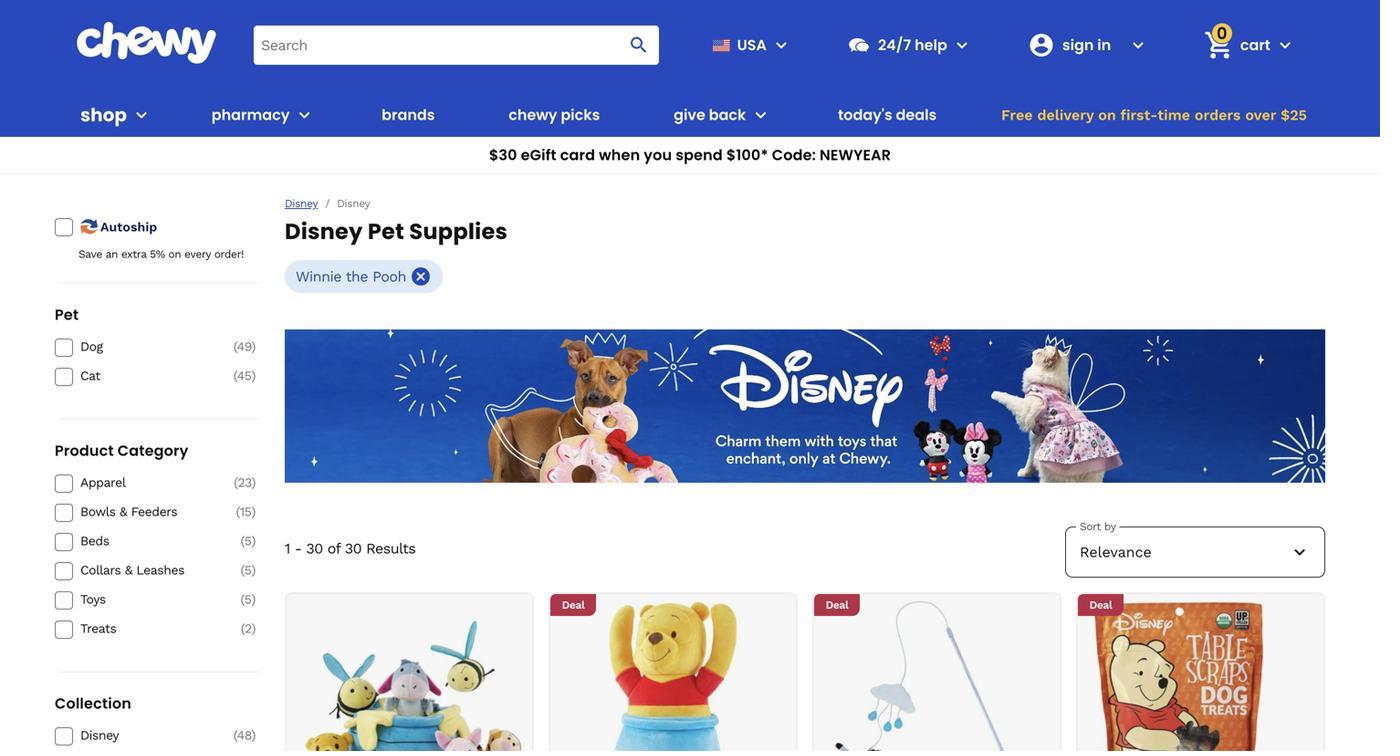 Task type: locate. For each thing, give the bounding box(es) containing it.
9 ) from the top
[[252, 728, 256, 743]]

$100*
[[727, 145, 769, 165]]

15
[[240, 504, 252, 520]]

) for beds
[[252, 534, 256, 549]]

1 vertical spatial ( 5 )
[[241, 563, 256, 578]]

0 horizontal spatial disney link
[[80, 728, 210, 744]]

of
[[327, 540, 340, 557]]

7 ) from the top
[[252, 592, 256, 607]]

help menu image
[[951, 34, 973, 56]]

5 ) from the top
[[252, 534, 256, 549]]

& for bowls
[[120, 504, 127, 520]]

( for toys
[[241, 592, 244, 607]]

chewy picks
[[509, 105, 600, 125]]

results
[[366, 540, 416, 557]]

brands link
[[375, 93, 442, 137]]

2 ) from the top
[[252, 368, 256, 383]]

collection
[[55, 693, 131, 714]]

save an extra 5% on every order!
[[79, 248, 244, 261]]

0 vertical spatial ( 5 )
[[241, 534, 256, 549]]

$30
[[489, 145, 517, 165]]

& for collars
[[125, 563, 132, 578]]

1 horizontal spatial disney link
[[285, 197, 318, 210]]

$30 egift card when you spend $100* code: newyear
[[489, 145, 891, 165]]

1 horizontal spatial menu image
[[771, 34, 793, 56]]

( for treats
[[241, 621, 245, 636]]

disney
[[285, 197, 318, 210], [337, 197, 370, 210], [285, 216, 363, 247], [80, 728, 119, 743]]

winnie the pooh button
[[285, 260, 443, 293]]

4 ) from the top
[[252, 504, 256, 520]]

& right bowls
[[120, 504, 127, 520]]

0 vertical spatial &
[[120, 504, 127, 520]]

1 ( 5 ) from the top
[[241, 534, 256, 549]]

( for collars & leashes
[[241, 563, 244, 578]]

orders
[[1195, 106, 1241, 124]]

on left first-
[[1099, 106, 1116, 124]]

collars & leashes link
[[80, 562, 210, 579]]

today's deals link
[[831, 93, 944, 137]]

autoship
[[100, 220, 157, 235]]

0 vertical spatial disney link
[[285, 197, 318, 210]]

) for disney
[[252, 728, 256, 743]]

0 horizontal spatial pet
[[55, 305, 79, 325]]

beds link
[[80, 533, 210, 550]]

apparel
[[80, 475, 126, 490]]

& right collars
[[125, 563, 132, 578]]

) for bowls & feeders
[[252, 504, 256, 520]]

pet up pooh
[[368, 216, 405, 247]]

picks
[[561, 105, 600, 125]]

account menu image
[[1127, 34, 1149, 56]]

1 vertical spatial menu image
[[131, 104, 152, 126]]

shop
[[80, 102, 127, 128]]

1 horizontal spatial on
[[1099, 106, 1116, 124]]

cat link
[[80, 368, 210, 384]]

every
[[184, 248, 211, 261]]

menu image inside usa "popup button"
[[771, 34, 793, 56]]

remove image
[[410, 266, 432, 288]]

3 ) from the top
[[252, 475, 256, 490]]

disney pet supplies
[[285, 216, 508, 247]]

8 ) from the top
[[252, 621, 256, 636]]

( for disney
[[233, 728, 237, 743]]

menu image right shop
[[131, 104, 152, 126]]

pet down save
[[55, 305, 79, 325]]

)
[[252, 339, 256, 354], [252, 368, 256, 383], [252, 475, 256, 490], [252, 504, 256, 520], [252, 534, 256, 549], [252, 563, 256, 578], [252, 592, 256, 607], [252, 621, 256, 636], [252, 728, 256, 743]]

disney link up winnie
[[285, 197, 318, 210]]

) for dog
[[252, 339, 256, 354]]

30
[[306, 540, 323, 557], [345, 540, 362, 557]]

cart
[[1241, 34, 1271, 55]]

( for dog
[[234, 339, 237, 354]]

dog
[[80, 339, 103, 354]]

6 ) from the top
[[252, 563, 256, 578]]

0 vertical spatial menu image
[[771, 34, 793, 56]]

30 right 'of'
[[345, 540, 362, 557]]

0 vertical spatial pet
[[368, 216, 405, 247]]

0 horizontal spatial on
[[168, 248, 181, 261]]

0 vertical spatial 5
[[244, 534, 252, 549]]

disney link down collection
[[80, 728, 210, 744]]

first-
[[1121, 106, 1158, 124]]

24/7 help link
[[840, 23, 948, 67]]

pet
[[368, 216, 405, 247], [55, 305, 79, 325]]

( 5 ) for collars & leashes
[[241, 563, 256, 578]]

48
[[237, 728, 252, 743]]

deal
[[562, 599, 585, 612], [826, 599, 849, 612], [1090, 599, 1112, 612]]

1 vertical spatial on
[[168, 248, 181, 261]]

) for toys
[[252, 592, 256, 607]]

the
[[346, 268, 368, 285]]

2 vertical spatial ( 5 )
[[241, 592, 256, 607]]

( 45 )
[[234, 368, 256, 383]]

( 23 )
[[234, 475, 256, 490]]

1 ) from the top
[[252, 339, 256, 354]]

1 deal from the left
[[562, 599, 585, 612]]

1 horizontal spatial pet
[[368, 216, 405, 247]]

give
[[674, 105, 706, 125]]

submit search image
[[628, 34, 650, 56]]

1 5 from the top
[[244, 534, 252, 549]]

1 horizontal spatial 30
[[345, 540, 362, 557]]

menu image for shop popup button
[[131, 104, 152, 126]]

1 vertical spatial &
[[125, 563, 132, 578]]

Search text field
[[254, 25, 659, 65]]

save
[[79, 248, 102, 261]]

bowls
[[80, 504, 116, 520]]

1 30 from the left
[[306, 540, 323, 557]]

collars & leashes
[[80, 563, 185, 578]]

2 vertical spatial 5
[[244, 592, 252, 607]]

category
[[118, 441, 189, 461]]

2 5 from the top
[[244, 563, 252, 578]]

0 horizontal spatial menu image
[[131, 104, 152, 126]]

1 vertical spatial 5
[[244, 563, 252, 578]]

an
[[106, 248, 118, 261]]

sign in link
[[1021, 23, 1124, 67]]

0 horizontal spatial 30
[[306, 540, 323, 557]]

usa button
[[705, 23, 793, 67]]

bowls & feeders link
[[80, 504, 210, 520]]

on right '5%' on the top of the page
[[168, 248, 181, 261]]

30 right -
[[306, 540, 323, 557]]

5 for collars & leashes
[[244, 563, 252, 578]]

3 ( 5 ) from the top
[[241, 592, 256, 607]]

1 - 30 of 30 results
[[285, 540, 416, 557]]

-
[[295, 540, 302, 557]]

over
[[1246, 106, 1277, 124]]

1 vertical spatial disney link
[[80, 728, 210, 744]]

dog link
[[80, 339, 210, 355]]

brands
[[382, 105, 435, 125]]

( 5 ) for beds
[[241, 534, 256, 549]]

3 5 from the top
[[244, 592, 252, 607]]

menu image inside shop popup button
[[131, 104, 152, 126]]

you
[[644, 145, 672, 165]]

product category
[[55, 441, 189, 461]]

0
[[1217, 22, 1228, 45]]

3 deal from the left
[[1090, 599, 1112, 612]]

0 horizontal spatial deal
[[562, 599, 585, 612]]

on
[[1099, 106, 1116, 124], [168, 248, 181, 261]]

1
[[285, 540, 290, 557]]

toys link
[[80, 592, 210, 608]]

2 ( 5 ) from the top
[[241, 563, 256, 578]]

) for treats
[[252, 621, 256, 636]]

disney link
[[285, 197, 318, 210], [80, 728, 210, 744]]

( 2 )
[[241, 621, 256, 636]]

treats link
[[80, 621, 210, 637]]

(
[[234, 339, 237, 354], [234, 368, 237, 383], [234, 475, 238, 490], [236, 504, 240, 520], [241, 534, 244, 549], [241, 563, 244, 578], [241, 592, 244, 607], [241, 621, 245, 636], [233, 728, 237, 743]]

card
[[560, 145, 595, 165]]

collars
[[80, 563, 121, 578]]

feeders
[[131, 504, 177, 520]]

& inside collars & leashes link
[[125, 563, 132, 578]]

2 deal from the left
[[826, 599, 849, 612]]

& inside bowls & feeders link
[[120, 504, 127, 520]]

2 horizontal spatial deal
[[1090, 599, 1112, 612]]

( 5 )
[[241, 534, 256, 549], [241, 563, 256, 578], [241, 592, 256, 607]]

menu image right the usa
[[771, 34, 793, 56]]

) for collars & leashes
[[252, 563, 256, 578]]

disney winnie the pooh plush squeaky dog toy image
[[560, 602, 787, 751]]

1 horizontal spatial deal
[[826, 599, 849, 612]]

0 vertical spatial on
[[1099, 106, 1116, 124]]

&
[[120, 504, 127, 520], [125, 563, 132, 578]]

2 30 from the left
[[345, 540, 362, 557]]

45
[[237, 368, 252, 383]]

newyear
[[820, 145, 891, 165]]

5 for beds
[[244, 534, 252, 549]]

treats
[[80, 621, 116, 636]]

code:
[[772, 145, 816, 165]]

menu image
[[771, 34, 793, 56], [131, 104, 152, 126]]



Task type: vqa. For each thing, say whether or not it's contained in the screenshot.


Task type: describe. For each thing, give the bounding box(es) containing it.
in
[[1098, 34, 1111, 55]]

) for cat
[[252, 368, 256, 383]]

shop button
[[80, 93, 152, 137]]

today's deals
[[838, 105, 937, 125]]

pharmacy
[[212, 105, 290, 125]]

23
[[238, 475, 252, 490]]

5 for toys
[[244, 592, 252, 607]]

$25
[[1281, 106, 1307, 124]]

delivery
[[1038, 106, 1094, 124]]

give back menu image
[[750, 104, 772, 126]]

2
[[245, 621, 252, 636]]

free
[[1002, 106, 1033, 124]]

disney eeyore teaser wand cat toy with catnip image
[[824, 602, 1050, 751]]

( for cat
[[234, 368, 237, 383]]

items image
[[1203, 29, 1235, 61]]

leashes
[[136, 563, 185, 578]]

( for bowls & feeders
[[236, 504, 240, 520]]

pharmacy menu image
[[293, 104, 315, 126]]

sign in
[[1063, 34, 1111, 55]]

supplies
[[409, 216, 508, 247]]

( for apparel
[[234, 475, 238, 490]]

disney link for disney
[[285, 197, 318, 210]]

( 15 )
[[236, 504, 256, 520]]

( 5 ) for toys
[[241, 592, 256, 607]]

winnie the pooh
[[296, 268, 406, 285]]

5%
[[150, 248, 165, 261]]

( 48 )
[[233, 728, 256, 743]]

when
[[599, 145, 640, 165]]

chewy home image
[[76, 22, 217, 64]]

disney winnie the pooh & friends hunny pot hide & seek puzzle plush squeaky dog toy image
[[296, 602, 523, 751]]

24/7 help
[[878, 34, 948, 55]]

cat
[[80, 368, 100, 383]]

Product search field
[[254, 25, 659, 65]]

deal for disney winnie the pooh plush squeaky dog toy image
[[562, 599, 585, 612]]

disney table scraps winnie the pooh organic honey roasted turkey recipe dog treats, 5-oz bag image
[[1088, 602, 1314, 751]]

deal for disney table scraps winnie the pooh organic honey roasted turkey recipe dog treats, 5-oz bag image
[[1090, 599, 1112, 612]]

extra
[[121, 248, 146, 261]]

back
[[709, 105, 746, 125]]

toys
[[80, 592, 106, 607]]

1 vertical spatial pet
[[55, 305, 79, 325]]

24/7
[[878, 34, 911, 55]]

deal for the disney eeyore teaser wand cat toy with catnip image at the bottom right of page
[[826, 599, 849, 612]]

pharmacy link
[[204, 93, 290, 137]]

( for beds
[[241, 534, 244, 549]]

sign
[[1063, 34, 1094, 55]]

menu image for usa "popup button"
[[771, 34, 793, 56]]

chewy support image
[[847, 33, 871, 57]]

beds
[[80, 534, 109, 549]]

disney link for (
[[80, 728, 210, 744]]

free delivery on first-time orders over $25
[[1002, 106, 1307, 124]]

49
[[237, 339, 252, 354]]

deals
[[896, 105, 937, 125]]

apparel link
[[80, 475, 210, 491]]

give back link
[[667, 93, 746, 137]]

winnie
[[296, 268, 342, 285]]

spend
[[676, 145, 723, 165]]

( 49 )
[[234, 339, 256, 354]]

bowls & feeders
[[80, 504, 177, 520]]

pooh
[[373, 268, 406, 285]]

free delivery on first-time orders over $25 button
[[996, 93, 1313, 137]]

cart menu image
[[1275, 34, 1297, 56]]

site banner
[[0, 0, 1381, 174]]

egift
[[521, 145, 557, 165]]

product
[[55, 441, 114, 461]]

remove element
[[410, 266, 432, 288]]

) for apparel
[[252, 475, 256, 490]]

autoship link
[[79, 215, 210, 237]]

on inside 'button'
[[1099, 106, 1116, 124]]

chewy picks link
[[501, 93, 607, 137]]

chewy
[[509, 105, 557, 125]]

time
[[1158, 106, 1191, 124]]

usa
[[737, 34, 767, 55]]

help
[[915, 34, 948, 55]]

order!
[[214, 248, 244, 261]]



